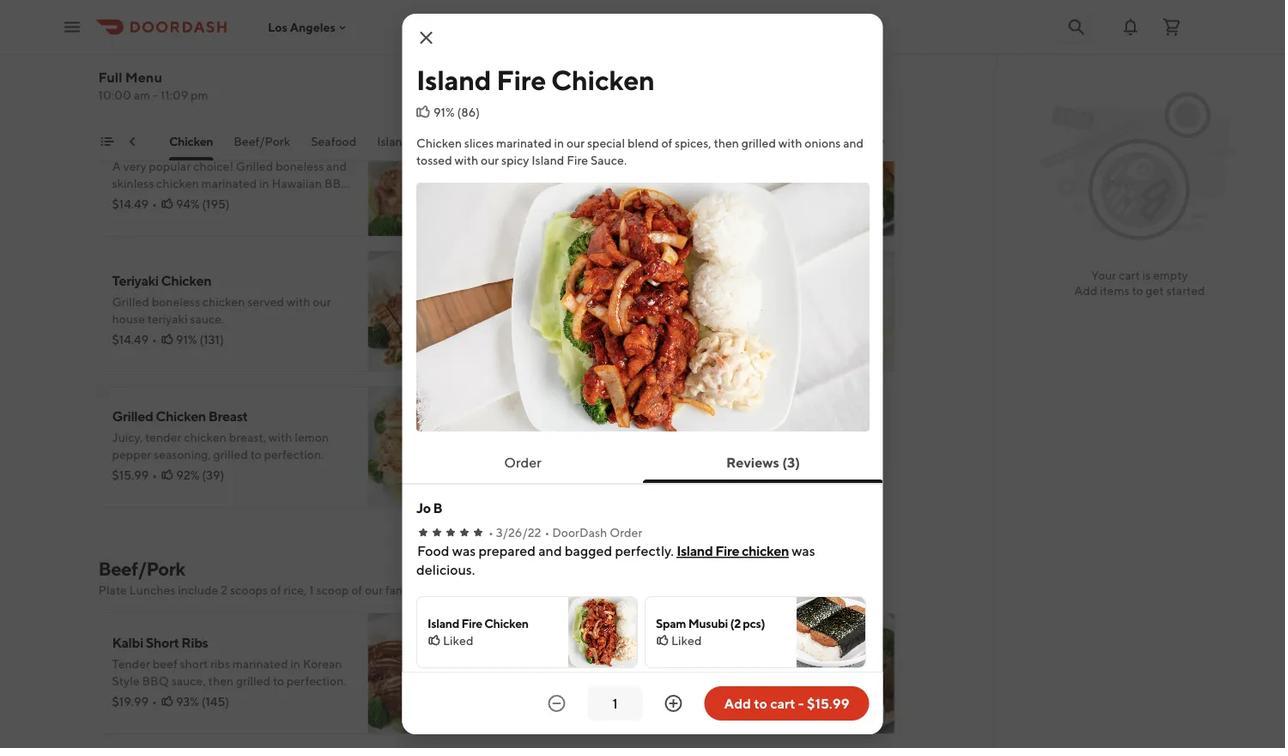 Task type: vqa. For each thing, say whether or not it's contained in the screenshot.


Task type: locate. For each thing, give the bounding box(es) containing it.
choice!
[[193, 159, 234, 173]]

1 horizontal spatial tossed
[[517, 329, 553, 343]]

0 vertical spatial tossed
[[416, 153, 452, 167]]

rice,
[[289, 85, 312, 100], [284, 583, 307, 597]]

spices,
[[674, 136, 711, 150], [565, 312, 601, 326]]

2 vertical spatial plate
[[98, 583, 127, 597]]

1 vertical spatial plate
[[592, 134, 620, 149]]

0 vertical spatial beef/pork
[[234, 134, 290, 149]]

kalbi short ribs image
[[773, 0, 895, 10], [368, 613, 490, 735]]

1 horizontal spatial spicy
[[602, 329, 630, 343]]

vegetables.
[[542, 85, 605, 100], [537, 583, 600, 597]]

2 inside chicken plate lunches includes 2 scoops of rice, 1 scoop of our famous macaroni salad and vegetables.
[[226, 85, 233, 100]]

tender down beef
[[602, 657, 639, 671]]

hawaiian
[[112, 137, 168, 153], [272, 176, 322, 191], [517, 635, 573, 651], [517, 674, 567, 688]]

meal inside button
[[757, 134, 784, 149]]

$15.99 •
[[517, 333, 562, 347], [112, 468, 157, 482], [517, 695, 562, 709]]

grilled right choice!
[[236, 159, 273, 173]]

notification bell image
[[1120, 17, 1141, 37]]

beef down 'spam' at the bottom right of page
[[641, 657, 666, 671]]

$14.49
[[112, 197, 149, 211], [517, 197, 554, 211], [112, 333, 149, 347]]

1 vertical spatial $15.99 •
[[112, 468, 157, 482]]

0 vertical spatial island fire chicken image
[[773, 251, 895, 373]]

91% (86) inside island fire chicken dialog
[[433, 105, 479, 119]]

beef down the short
[[153, 657, 177, 671]]

2 horizontal spatial then
[[713, 136, 739, 150]]

3 meal from the left
[[757, 134, 784, 149]]

grilled up the decrease quantity by 1 icon
[[517, 657, 554, 671]]

1 vertical spatial 91% (86)
[[581, 333, 628, 347]]

0 vertical spatial boneless
[[276, 159, 324, 173]]

family meal
[[641, 134, 707, 149]]

reviews (3)
[[726, 455, 800, 471]]

• for hawaiian bbq beef
[[557, 695, 562, 709]]

$14.49 for teriyaki
[[112, 333, 149, 347]]

2 inside beef/pork plate lunches include 2 scoops of rice, 1 scoop of our famous macaroni salad and vegetables.
[[221, 583, 228, 597]]

$14.49 down 'one'
[[517, 197, 554, 211]]

mini
[[483, 134, 507, 149]]

1 horizontal spatial 1
[[314, 85, 319, 100]]

scoops right includes
[[235, 85, 273, 100]]

1 for beef/pork
[[309, 583, 314, 597]]

chicken inside teriyaki chicken grilled boneless chicken served with our house teriyaki sauce.
[[202, 295, 245, 309]]

2 right include
[[221, 583, 228, 597]]

style
[[112, 674, 140, 688]]

scoop up seafood
[[321, 85, 354, 100]]

in
[[554, 136, 564, 150], [259, 176, 269, 191], [655, 295, 665, 309], [290, 657, 300, 671], [726, 657, 736, 671]]

1 vertical spatial sauce.
[[599, 674, 634, 688]]

salad inside beef/pork plate lunches include 2 scoops of rice, 1 scoop of our famous macaroni salad and vegetables.
[[481, 583, 511, 597]]

chicken up pcs)
[[741, 543, 788, 559]]

1 vertical spatial 2
[[221, 583, 228, 597]]

with
[[778, 136, 802, 150], [454, 153, 478, 167], [634, 176, 657, 191], [287, 295, 310, 309], [668, 312, 692, 326], [555, 329, 579, 343], [269, 431, 292, 445]]

macaroni up favorites
[[433, 85, 484, 100]]

chicken up (131)
[[202, 295, 245, 309]]

plate inside chicken plate lunches includes 2 scoops of rice, 1 scoop of our famous macaroni salad and vegetables.
[[98, 85, 127, 100]]

1 vertical spatial 1
[[309, 583, 314, 597]]

0 vertical spatial scoops
[[235, 85, 273, 100]]

meal)
[[820, 134, 851, 149]]

0 vertical spatial 91% (86)
[[433, 105, 479, 119]]

0 vertical spatial perfection.
[[264, 448, 324, 462]]

1 vertical spatial blend
[[517, 312, 549, 326]]

bbq inside kalbi short ribs tender beef short ribs marinated in korean style bbq sauce, then grilled to perfection.
[[142, 674, 169, 688]]

1 up korean
[[309, 583, 314, 597]]

0 vertical spatial blend
[[627, 136, 659, 150]]

plate inside button
[[592, 134, 620, 149]]

beef
[[608, 635, 636, 651]]

vegetables. up aloha
[[542, 85, 605, 100]]

$15.99 inside button
[[807, 696, 849, 712]]

1 beef from the left
[[153, 657, 177, 671]]

0 horizontal spatial spicy
[[501, 153, 529, 167]]

1 vertical spatial scoops
[[230, 583, 268, 597]]

scoop up korean
[[316, 583, 349, 597]]

$15.99 for hawaiian
[[517, 695, 554, 709]]

tender inside hawaiian bbq beef grilled slices of tender beef marinated in hawaiian bbq sauce.
[[602, 657, 639, 671]]

0 vertical spatial katsu
[[570, 137, 605, 153]]

1 vertical spatial cart
[[770, 696, 795, 712]]

grilled inside hawaiian bbq chicken a very popular choice! grilled boneless and skinless chicken marinated in hawaiian bbq sauce.
[[236, 159, 273, 173]]

scoops right include
[[230, 583, 268, 597]]

vegetables. inside beef/pork plate lunches include 2 scoops of rice, 1 scoop of our famous macaroni salad and vegetables.
[[537, 583, 600, 597]]

los angeles button
[[268, 20, 349, 34]]

tender up seasoning,
[[145, 431, 181, 445]]

1 vertical spatial tender
[[602, 657, 639, 671]]

beef/pork button
[[234, 133, 290, 161]]

0 horizontal spatial onions
[[694, 312, 731, 326]]

1 horizontal spatial beef/pork
[[234, 134, 290, 149]]

grilled inside grilled chicken breast juicy, tender chicken breast, with lemon pepper seasoning, grilled to perfection.
[[112, 408, 153, 425]]

special inside island fire chicken chicken slices marinated in our special blend of spices, then grilled with onions and tossed with our spicy island fire sauce.
[[688, 295, 726, 309]]

1 vertical spatial rice,
[[284, 583, 307, 597]]

1 horizontal spatial kalbi short ribs image
[[773, 0, 895, 10]]

0 vertical spatial tender
[[145, 431, 181, 445]]

vegetables. inside chicken plate lunches includes 2 scoops of rice, 1 scoop of our famous macaroni salad and vegetables.
[[542, 85, 605, 100]]

scoop
[[321, 85, 354, 100], [316, 583, 349, 597]]

chicken
[[156, 176, 199, 191], [517, 176, 560, 191], [202, 295, 245, 309], [184, 431, 227, 445], [741, 543, 788, 559]]

katsu up best
[[570, 137, 605, 153]]

famous for chicken
[[391, 85, 431, 100]]

1 vertical spatial spicy
[[602, 329, 630, 343]]

0 vertical spatial order
[[504, 455, 541, 471]]

breast
[[208, 408, 248, 425]]

bbq left beef
[[576, 635, 605, 651]]

• for grilled chicken breast
[[152, 468, 157, 482]]

chicken inside hawaiian bbq chicken a very popular choice! grilled boneless and skinless chicken marinated in hawaiian bbq sauce.
[[203, 137, 253, 153]]

$14.49 • down 'one'
[[517, 197, 562, 211]]

0 horizontal spatial spices,
[[565, 312, 601, 326]]

blend inside island fire chicken chicken slices marinated in our special blend of spices, then grilled with onions and tossed with our spicy island fire sauce.
[[517, 312, 549, 326]]

grilled up house
[[112, 295, 149, 309]]

plate up kalbi
[[98, 583, 127, 597]]

1 horizontal spatial blend
[[627, 136, 659, 150]]

marinated inside island fire chicken chicken slices marinated in our special blend of spices, then grilled with onions and tossed with our spicy island fire sauce.
[[597, 295, 653, 309]]

and inside hawaiian bbq chicken a very popular choice! grilled boneless and skinless chicken marinated in hawaiian bbq sauce.
[[326, 159, 347, 173]]

bbq up popular
[[170, 137, 200, 153]]

served
[[595, 176, 631, 191], [247, 295, 284, 309]]

salad for beef/pork
[[481, 583, 511, 597]]

in inside hawaiian bbq chicken a very popular choice! grilled boneless and skinless chicken marinated in hawaiian bbq sauce.
[[259, 176, 269, 191]]

add button for hawaiian bbq beef
[[840, 697, 885, 725]]

island
[[416, 64, 491, 96], [377, 134, 410, 149], [531, 153, 564, 167], [517, 273, 553, 289], [632, 329, 665, 343], [676, 543, 712, 559], [427, 617, 459, 631]]

sauce. inside chicken slices marinated in our special blend of spices, then grilled with onions and tossed with our spicy island fire sauce.
[[590, 153, 626, 167]]

decrease quantity by 1 image
[[546, 694, 567, 714]]

a
[[112, 159, 121, 173]]

0 vertical spatial then
[[713, 136, 739, 150]]

87% (94)
[[581, 695, 629, 709]]

- down spam musubi (2 pcs) image at bottom
[[798, 696, 804, 712]]

beef/pork up include
[[98, 558, 185, 580]]

- inside full menu 10:00 am - 11:09 pm
[[153, 88, 158, 102]]

hawaiian bbq beef grilled slices of tender beef marinated in hawaiian bbq sauce.
[[517, 635, 736, 688]]

0 items, open order cart image
[[1162, 17, 1182, 37]]

$14.49 • for hawaiian
[[112, 197, 157, 211]]

with inside chicken katsu one of our best sellers! crispy breaded chicken fillets served with special ono katsu sauce.
[[634, 176, 657, 191]]

grilled chicken breast juicy, tender chicken breast, with lemon pepper seasoning, grilled to perfection.
[[112, 408, 329, 462]]

- right am
[[153, 88, 158, 102]]

served inside chicken katsu one of our best sellers! crispy breaded chicken fillets served with special ono katsu sauce.
[[595, 176, 631, 191]]

famous inside beef/pork plate lunches include 2 scoops of rice, 1 scoop of our famous macaroni salad and vegetables.
[[385, 583, 425, 597]]

1 vertical spatial island fire chicken
[[427, 617, 528, 631]]

slices inside island fire chicken chicken slices marinated in our special blend of spices, then grilled with onions and tossed with our spicy island fire sauce.
[[565, 295, 595, 309]]

1 inside beef/pork plate lunches include 2 scoops of rice, 1 scoop of our famous macaroni salad and vegetables.
[[309, 583, 314, 597]]

2 lunches from the top
[[129, 583, 176, 597]]

0 horizontal spatial meal
[[509, 134, 537, 149]]

order right doordash
[[609, 526, 642, 540]]

2 for beef/pork
[[221, 583, 228, 597]]

0 vertical spatial vegetables.
[[542, 85, 605, 100]]

boneless down seafood
[[276, 159, 324, 173]]

hawaiian bbq chicken image
[[368, 115, 490, 237]]

and inside island fire chicken chicken slices marinated in our special blend of spices, then grilled with onions and tossed with our spicy island fire sauce.
[[733, 312, 754, 326]]

1 vertical spatial lunches
[[129, 583, 176, 597]]

macaroni
[[433, 85, 484, 100], [428, 583, 479, 597]]

2 horizontal spatial 91%
[[581, 333, 603, 347]]

0 horizontal spatial order
[[504, 455, 541, 471]]

rice, up korean
[[284, 583, 307, 597]]

2 meal from the left
[[679, 134, 707, 149]]

0 vertical spatial salad
[[487, 85, 517, 100]]

famous up island favorites
[[391, 85, 431, 100]]

beef/pork left seafood
[[234, 134, 290, 149]]

scoop for chicken
[[321, 85, 354, 100]]

$14.49 • down the skinless
[[112, 197, 157, 211]]

2 vertical spatial $15.99 •
[[517, 695, 562, 709]]

1 vertical spatial special
[[660, 176, 698, 191]]

1 vertical spatial served
[[247, 295, 284, 309]]

then inside island fire chicken chicken slices marinated in our special blend of spices, then grilled with onions and tossed with our spicy island fire sauce.
[[604, 312, 629, 326]]

grilled inside island fire chicken chicken slices marinated in our special blend of spices, then grilled with onions and tossed with our spicy island fire sauce.
[[631, 312, 666, 326]]

salad up the mini
[[487, 85, 517, 100]]

0 horizontal spatial beef/pork
[[98, 558, 185, 580]]

1 horizontal spatial served
[[595, 176, 631, 191]]

0 vertical spatial macaroni
[[433, 85, 484, 100]]

1 vertical spatial spices,
[[565, 312, 601, 326]]

0 vertical spatial scoop
[[321, 85, 354, 100]]

sauce. up (94)
[[599, 674, 634, 688]]

include
[[178, 583, 218, 597]]

grilled
[[741, 136, 776, 150], [631, 312, 666, 326], [213, 448, 248, 462], [236, 674, 270, 688]]

our inside chicken plate lunches includes 2 scoops of rice, 1 scoop of our famous macaroni salad and vegetables.
[[370, 85, 388, 100]]

chicken inside grilled chicken breast juicy, tender chicken breast, with lemon pepper seasoning, grilled to perfection.
[[156, 408, 206, 425]]

0 vertical spatial -
[[153, 88, 158, 102]]

of inside chicken katsu one of our best sellers! crispy breaded chicken fillets served with special ono katsu sauce.
[[544, 159, 555, 173]]

0 vertical spatial kalbi short ribs image
[[773, 0, 895, 10]]

seasoning,
[[154, 448, 211, 462]]

lunches inside chicken plate lunches includes 2 scoops of rice, 1 scoop of our famous macaroni salad and vegetables.
[[129, 85, 176, 100]]

0 horizontal spatial sauce.
[[190, 312, 224, 326]]

sauce. up (131)
[[190, 312, 224, 326]]

0 vertical spatial 2
[[226, 85, 233, 100]]

beef/pork for beef/pork plate lunches include 2 scoops of rice, 1 scoop of our famous macaroni salad and vegetables.
[[98, 558, 185, 580]]

sauce.
[[590, 153, 626, 167], [112, 194, 148, 208], [517, 194, 553, 208], [691, 329, 728, 343]]

plate for beef/pork
[[98, 583, 127, 597]]

order up 3/26/22
[[504, 455, 541, 471]]

slices for hawaiian
[[557, 657, 586, 671]]

1 horizontal spatial sauce.
[[599, 674, 634, 688]]

• 3/26/22 • doordash order
[[488, 526, 642, 540]]

1 horizontal spatial island fire chicken image
[[773, 251, 895, 373]]

0 vertical spatial spices,
[[674, 136, 711, 150]]

scoop inside beef/pork plate lunches include 2 scoops of rice, 1 scoop of our famous macaroni salad and vegetables.
[[316, 583, 349, 597]]

jo b
[[416, 500, 442, 516]]

juicy,
[[112, 431, 143, 445]]

0 vertical spatial 1
[[314, 85, 319, 100]]

2 vertical spatial special
[[688, 295, 726, 309]]

in inside chicken slices marinated in our special blend of spices, then grilled with onions and tossed with our spicy island fire sauce.
[[554, 136, 564, 150]]

meal right keiki
[[757, 134, 784, 149]]

spicy inside island fire chicken chicken slices marinated in our special blend of spices, then grilled with onions and tossed with our spicy island fire sauce.
[[602, 329, 630, 343]]

add button for teriyaki chicken
[[435, 335, 479, 362]]

our inside beef/pork plate lunches include 2 scoops of rice, 1 scoop of our famous macaroni salad and vegetables.
[[365, 583, 383, 597]]

bbq
[[170, 137, 200, 153], [324, 176, 351, 191], [576, 635, 605, 651], [142, 674, 169, 688], [570, 674, 597, 688]]

plate
[[98, 85, 127, 100], [592, 134, 620, 149], [98, 583, 127, 597]]

of inside island fire chicken chicken slices marinated in our special blend of spices, then grilled with onions and tossed with our spicy island fire sauce.
[[551, 312, 562, 326]]

b
[[433, 500, 442, 516]]

chicken up seasoning,
[[184, 431, 227, 445]]

chicken inside chicken katsu one of our best sellers! crispy breaded chicken fillets served with special ono katsu sauce.
[[517, 137, 568, 153]]

chicken down 'one'
[[517, 176, 560, 191]]

0 horizontal spatial blend
[[517, 312, 549, 326]]

plate up best
[[592, 134, 620, 149]]

our
[[370, 85, 388, 100], [566, 136, 584, 150], [480, 153, 499, 167], [557, 159, 575, 173], [313, 295, 331, 309], [667, 295, 686, 309], [582, 329, 600, 343], [365, 583, 383, 597]]

then inside kalbi short ribs tender beef short ribs marinated in korean style bbq sauce, then grilled to perfection.
[[208, 674, 234, 688]]

blend
[[627, 136, 659, 150], [517, 312, 549, 326]]

chicken plate lunches includes 2 scoops of rice, 1 scoop of our famous macaroni salad and vegetables.
[[98, 60, 605, 100]]

0 horizontal spatial liked
[[443, 634, 473, 648]]

meal up 'one'
[[509, 134, 537, 149]]

seafood
[[311, 134, 356, 149]]

add button for hawaiian bbq chicken
[[435, 199, 479, 227]]

chicken inside hawaiian bbq chicken a very popular choice! grilled boneless and skinless chicken marinated in hawaiian bbq sauce.
[[156, 176, 199, 191]]

2 beef from the left
[[641, 657, 666, 671]]

$15.99 • for grilled
[[112, 468, 157, 482]]

meal up breaded
[[679, 134, 707, 149]]

0 vertical spatial sauce.
[[190, 312, 224, 326]]

scoops for beef/pork
[[230, 583, 268, 597]]

plate for aloha
[[592, 134, 620, 149]]

sauce. inside hawaiian bbq chicken a very popular choice! grilled boneless and skinless chicken marinated in hawaiian bbq sauce.
[[112, 194, 148, 208]]

skinless
[[112, 176, 154, 191]]

1 vertical spatial -
[[798, 696, 804, 712]]

91% inside island fire chicken dialog
[[433, 105, 454, 119]]

0 horizontal spatial katsu
[[570, 137, 605, 153]]

famous down "jo"
[[385, 583, 425, 597]]

1 vertical spatial order
[[609, 526, 642, 540]]

1 up seafood
[[314, 85, 319, 100]]

0 horizontal spatial kalbi short ribs image
[[368, 613, 490, 735]]

&
[[933, 134, 941, 149]]

1 vertical spatial perfection.
[[287, 674, 346, 688]]

87%
[[581, 695, 604, 709]]

perfection. down 'lemon'
[[264, 448, 324, 462]]

1 lunches from the top
[[129, 85, 176, 100]]

beef/pork inside beef/pork plate lunches include 2 scoops of rice, 1 scoop of our famous macaroni salad and vegetables.
[[98, 558, 185, 580]]

hawaiian bbq chicken a very popular choice! grilled boneless and skinless chicken marinated in hawaiian bbq sauce.
[[112, 137, 351, 208]]

sauce.
[[190, 312, 224, 326], [599, 674, 634, 688]]

aloha plate
[[557, 134, 620, 149]]

sides
[[943, 134, 973, 149]]

0 vertical spatial cart
[[1119, 268, 1140, 282]]

to inside grilled chicken breast juicy, tender chicken breast, with lemon pepper seasoning, grilled to perfection.
[[250, 448, 262, 462]]

2 vertical spatial slices
[[557, 657, 586, 671]]

sauce. inside chicken katsu one of our best sellers! crispy breaded chicken fillets served with special ono katsu sauce.
[[517, 194, 553, 208]]

open menu image
[[62, 17, 82, 37]]

1 for chicken
[[314, 85, 319, 100]]

popular items
[[73, 134, 148, 149]]

slices inside chicken slices marinated in our special blend of spices, then grilled with onions and tossed with our spicy island fire sauce.
[[464, 136, 493, 150]]

1 meal from the left
[[509, 134, 537, 149]]

mini meal button
[[483, 133, 537, 161]]

favorites
[[412, 134, 462, 149]]

0 horizontal spatial cart
[[770, 696, 795, 712]]

bbq up 87%
[[570, 674, 597, 688]]

0 horizontal spatial -
[[153, 88, 158, 102]]

0 horizontal spatial 1
[[309, 583, 314, 597]]

island fire chicken image
[[773, 251, 895, 373], [568, 597, 637, 668]]

0 vertical spatial spicy
[[501, 153, 529, 167]]

$15.99 • for hawaiian
[[517, 695, 562, 709]]

vegetables. down • 3/26/22 • doordash order
[[537, 583, 600, 597]]

macaroni down b in the left bottom of the page
[[428, 583, 479, 597]]

1 liked from the left
[[443, 634, 473, 648]]

spam musubi (2 pcs) image
[[796, 597, 865, 668]]

rice, up seafood
[[289, 85, 312, 100]]

1 horizontal spatial cart
[[1119, 268, 1140, 282]]

am
[[134, 88, 150, 102]]

$14.49 for chicken
[[517, 197, 554, 211]]

famous for beef/pork
[[385, 583, 425, 597]]

appetizers
[[872, 134, 931, 149]]

island fire chicken chicken slices marinated in our special blend of spices, then grilled with onions and tossed with our spicy island fire sauce.
[[517, 273, 754, 343]]

0 horizontal spatial tossed
[[416, 153, 452, 167]]

cart
[[1119, 268, 1140, 282], [770, 696, 795, 712]]

island fire chicken dialog
[[402, 14, 883, 749]]

1 horizontal spatial meal
[[679, 134, 707, 149]]

0 vertical spatial onions
[[804, 136, 840, 150]]

2 liked from the left
[[671, 634, 701, 648]]

chicken inside chicken katsu one of our best sellers! crispy breaded chicken fillets served with special ono katsu sauce.
[[517, 176, 560, 191]]

• for kalbi short ribs
[[152, 695, 157, 709]]

0 vertical spatial special
[[587, 136, 625, 150]]

0 vertical spatial $15.99 •
[[517, 333, 562, 347]]

scoops inside beef/pork plate lunches include 2 scoops of rice, 1 scoop of our famous macaroni salad and vegetables.
[[230, 583, 268, 597]]

and
[[519, 85, 540, 100], [843, 136, 863, 150], [326, 159, 347, 173], [733, 312, 754, 326], [514, 583, 535, 597]]

onions
[[804, 136, 840, 150], [694, 312, 731, 326]]

chicken inside chicken plate lunches includes 2 scoops of rice, 1 scoop of our famous macaroni salad and vegetables.
[[98, 60, 168, 82]]

1 vertical spatial island fire chicken image
[[568, 597, 637, 668]]

tender
[[145, 431, 181, 445], [602, 657, 639, 671]]

scoops inside chicken plate lunches includes 2 scoops of rice, 1 scoop of our famous macaroni salad and vegetables.
[[235, 85, 273, 100]]

macaroni for beef/pork
[[428, 583, 479, 597]]

cart inside button
[[770, 696, 795, 712]]

salad down 3/26/22
[[481, 583, 511, 597]]

beef inside kalbi short ribs tender beef short ribs marinated in korean style bbq sauce, then grilled to perfection.
[[153, 657, 177, 671]]

add for chicken katsu
[[851, 206, 874, 220]]

1 vertical spatial beef/pork
[[98, 558, 185, 580]]

0 horizontal spatial then
[[208, 674, 234, 688]]

1 vertical spatial macaroni
[[428, 583, 479, 597]]

$14.49 down the skinless
[[112, 197, 149, 211]]

spices, inside chicken slices marinated in our special blend of spices, then grilled with onions and tossed with our spicy island fire sauce.
[[674, 136, 711, 150]]

perfection. inside grilled chicken breast juicy, tender chicken breast, with lemon pepper seasoning, grilled to perfection.
[[264, 448, 324, 462]]

grilled up juicy,
[[112, 408, 153, 425]]

with inside teriyaki chicken grilled boneless chicken served with our house teriyaki sauce.
[[287, 295, 310, 309]]

-
[[153, 88, 158, 102], [798, 696, 804, 712]]

1 vertical spatial salad
[[481, 583, 511, 597]]

add button
[[435, 199, 479, 227], [840, 199, 885, 227], [435, 335, 479, 362], [840, 335, 885, 362], [435, 470, 479, 498], [840, 697, 885, 725]]

with inside grilled chicken breast juicy, tender chicken breast, with lemon pepper seasoning, grilled to perfection.
[[269, 431, 292, 445]]

1 horizontal spatial onions
[[804, 136, 840, 150]]

salad inside chicken plate lunches includes 2 scoops of rice, 1 scoop of our famous macaroni salad and vegetables.
[[487, 85, 517, 100]]

your
[[1091, 268, 1116, 282]]

$14.49 • down house
[[112, 333, 157, 347]]

chicken down popular
[[156, 176, 199, 191]]

1 vertical spatial (86)
[[605, 333, 628, 347]]

island favorites
[[377, 134, 462, 149]]

0 horizontal spatial beef
[[153, 657, 177, 671]]

add
[[445, 206, 469, 220], [851, 206, 874, 220], [1074, 284, 1098, 298], [445, 341, 469, 355], [851, 341, 874, 355], [445, 477, 469, 491], [724, 696, 751, 712], [851, 704, 874, 718]]

(3)
[[782, 455, 800, 471]]

to
[[1132, 284, 1143, 298], [250, 448, 262, 462], [273, 674, 284, 688], [754, 696, 767, 712]]

katsu right ono
[[727, 176, 758, 191]]

appetizers & sides
[[872, 134, 973, 149]]

1 vertical spatial onions
[[694, 312, 731, 326]]

2 right includes
[[226, 85, 233, 100]]

plate left am
[[98, 85, 127, 100]]

order inside button
[[504, 455, 541, 471]]

1 vertical spatial then
[[604, 312, 629, 326]]

chicken combo image
[[368, 0, 490, 10]]

chicken katsu one of our best sellers! crispy breaded chicken fillets served with special ono katsu sauce.
[[517, 137, 758, 208]]

91% for teriyaki chicken
[[176, 333, 197, 347]]

lunches inside beef/pork plate lunches include 2 scoops of rice, 1 scoop of our famous macaroni salad and vegetables.
[[129, 583, 176, 597]]

0 vertical spatial lunches
[[129, 85, 176, 100]]

$14.49 down house
[[112, 333, 149, 347]]

boneless up teriyaki
[[152, 295, 200, 309]]

in inside kalbi short ribs tender beef short ribs marinated in korean style bbq sauce, then grilled to perfection.
[[290, 657, 300, 671]]

1 vertical spatial scoop
[[316, 583, 349, 597]]

add for grilled chicken breast
[[445, 477, 469, 491]]

0 vertical spatial slices
[[464, 136, 493, 150]]

macaroni inside beef/pork plate lunches include 2 scoops of rice, 1 scoop of our famous macaroni salad and vegetables.
[[428, 583, 479, 597]]

1 horizontal spatial 91%
[[433, 105, 454, 119]]

1 vertical spatial katsu
[[727, 176, 758, 191]]

ribs
[[210, 657, 230, 671]]

0 horizontal spatial 91% (86)
[[433, 105, 479, 119]]

of
[[276, 85, 287, 100], [357, 85, 368, 100], [661, 136, 672, 150], [544, 159, 555, 173], [551, 312, 562, 326], [270, 583, 281, 597], [351, 583, 362, 597], [589, 657, 600, 671]]

perfection. down korean
[[287, 674, 346, 688]]

bbq up $19.99 •
[[142, 674, 169, 688]]

• for chicken katsu
[[557, 197, 562, 211]]

liked
[[443, 634, 473, 648], [671, 634, 701, 648]]



Task type: describe. For each thing, give the bounding box(es) containing it.
served inside teriyaki chicken grilled boneless chicken served with our house teriyaki sauce.
[[247, 295, 284, 309]]

includes
[[178, 85, 224, 100]]

grilled inside hawaiian bbq beef grilled slices of tender beef marinated in hawaiian bbq sauce.
[[517, 657, 554, 671]]

sauce. inside island fire chicken chicken slices marinated in our special blend of spices, then grilled with onions and tossed with our spicy island fire sauce.
[[691, 329, 728, 343]]

ribs
[[181, 635, 208, 651]]

lunches for chicken
[[129, 85, 176, 100]]

full
[[98, 69, 122, 85]]

kalbi short ribs tender beef short ribs marinated in korean style bbq sauce, then grilled to perfection.
[[112, 635, 346, 688]]

slices for island
[[565, 295, 595, 309]]

(229)
[[609, 197, 638, 211]]

in inside hawaiian bbq beef grilled slices of tender beef marinated in hawaiian bbq sauce.
[[726, 657, 736, 671]]

ono
[[700, 176, 724, 191]]

pepper
[[112, 448, 151, 462]]

(145)
[[201, 695, 229, 709]]

beef inside hawaiian bbq beef grilled slices of tender beef marinated in hawaiian bbq sauce.
[[641, 657, 666, 671]]

grilled chicken breast image
[[368, 386, 490, 508]]

our inside chicken katsu one of our best sellers! crispy breaded chicken fillets served with special ono katsu sauce.
[[557, 159, 575, 173]]

fire inside button
[[715, 543, 739, 559]]

onions inside chicken slices marinated in our special blend of spices, then grilled with onions and tossed with our spicy island fire sauce.
[[804, 136, 840, 150]]

tossed inside chicken slices marinated in our special blend of spices, then grilled with onions and tossed with our spicy island fire sauce.
[[416, 153, 452, 167]]

island fire chicken button
[[676, 542, 788, 561]]

3/26/22
[[495, 526, 541, 540]]

increase quantity by 1 image
[[663, 694, 684, 714]]

add for hawaiian bbq chicken
[[445, 206, 469, 220]]

empty
[[1153, 268, 1188, 282]]

and inside chicken slices marinated in our special blend of spices, then grilled with onions and tossed with our spicy island fire sauce.
[[843, 136, 863, 150]]

chicken inside button
[[741, 543, 788, 559]]

rice, for chicken
[[289, 85, 312, 100]]

meal for family
[[679, 134, 707, 149]]

- inside button
[[798, 696, 804, 712]]

short
[[146, 635, 179, 651]]

special inside chicken katsu one of our best sellers! crispy breaded chicken fillets served with special ono katsu sauce.
[[660, 176, 698, 191]]

rice, for beef/pork
[[284, 583, 307, 597]]

sauce,
[[171, 674, 206, 688]]

sauce. inside hawaiian bbq beef grilled slices of tender beef marinated in hawaiian bbq sauce.
[[599, 674, 634, 688]]

get
[[1146, 284, 1164, 298]]

$15.99 for island
[[517, 333, 554, 347]]

92% (39)
[[176, 468, 224, 482]]

los
[[268, 20, 287, 34]]

beef/pork for beef/pork
[[234, 134, 290, 149]]

aloha plate button
[[557, 133, 620, 161]]

to inside the your cart is empty add items to get started
[[1132, 284, 1143, 298]]

of inside hawaiian bbq beef grilled slices of tender beef marinated in hawaiian bbq sauce.
[[589, 657, 600, 671]]

10:00
[[98, 88, 131, 102]]

lemon
[[295, 431, 329, 445]]

(2
[[730, 617, 740, 631]]

$19.99 •
[[112, 695, 157, 709]]

chicken katsu image
[[773, 115, 895, 237]]

spicy inside chicken slices marinated in our special blend of spices, then grilled with onions and tossed with our spicy island fire sauce.
[[501, 153, 529, 167]]

$14.49 for hawaiian
[[112, 197, 149, 211]]

(kid's
[[787, 134, 817, 149]]

add to cart - $15.99
[[724, 696, 849, 712]]

island favorites button
[[377, 133, 462, 161]]

grilled inside grilled chicken breast juicy, tender chicken breast, with lemon pepper seasoning, grilled to perfection.
[[213, 448, 248, 462]]

scoops for chicken
[[235, 85, 273, 100]]

• for teriyaki chicken
[[152, 333, 157, 347]]

short
[[180, 657, 208, 671]]

$14.49 • for teriyaki
[[112, 333, 157, 347]]

sauce. inside teriyaki chicken grilled boneless chicken served with our house teriyaki sauce.
[[190, 312, 224, 326]]

add inside add to cart - $15.99 button
[[724, 696, 751, 712]]

94% (195)
[[176, 197, 230, 211]]

beef/pork plate lunches include 2 scoops of rice, 1 scoop of our famous macaroni salad and vegetables.
[[98, 558, 600, 597]]

full menu 10:00 am - 11:09 pm
[[98, 69, 208, 102]]

los angeles
[[268, 20, 336, 34]]

scroll menu navigation left image
[[126, 135, 140, 149]]

plate for chicken
[[98, 85, 127, 100]]

$14.49 • for chicken
[[517, 197, 562, 211]]

korean
[[303, 657, 342, 671]]

tossed inside island fire chicken chicken slices marinated in our special blend of spices, then grilled with onions and tossed with our spicy island fire sauce.
[[517, 329, 553, 343]]

1 vertical spatial kalbi short ribs image
[[368, 613, 490, 735]]

liked for island
[[443, 634, 473, 648]]

91% for island fire chicken
[[581, 333, 603, 347]]

fire inside chicken slices marinated in our special blend of spices, then grilled with onions and tossed with our spicy island fire sauce.
[[566, 153, 588, 167]]

island fire chicken for liked
[[427, 617, 528, 631]]

teriyaki
[[147, 312, 188, 326]]

teriyaki chicken image
[[368, 251, 490, 373]]

spam musubi (2 pcs)
[[655, 617, 765, 631]]

onions inside island fire chicken chicken slices marinated in our special blend of spices, then grilled with onions and tossed with our spicy island fire sauce.
[[694, 312, 731, 326]]

to inside kalbi short ribs tender beef short ribs marinated in korean style bbq sauce, then grilled to perfection.
[[273, 674, 284, 688]]

salad for chicken
[[487, 85, 517, 100]]

spices, inside island fire chicken chicken slices marinated in our special blend of spices, then grilled with onions and tossed with our spicy island fire sauce.
[[565, 312, 601, 326]]

marinated inside hawaiian bbq chicken a very popular choice! grilled boneless and skinless chicken marinated in hawaiian bbq sauce.
[[201, 176, 257, 191]]

jo
[[416, 500, 430, 516]]

close island fire chicken image
[[416, 27, 437, 48]]

bbq down seafood button
[[324, 176, 351, 191]]

hawaiian bbq beef image
[[773, 613, 895, 735]]

marinated inside kalbi short ribs tender beef short ribs marinated in korean style bbq sauce, then grilled to perfection.
[[232, 657, 288, 671]]

popular items button
[[73, 133, 148, 161]]

add to cart - $15.99 button
[[704, 687, 869, 721]]

teriyaki chicken grilled boneless chicken served with our house teriyaki sauce.
[[112, 273, 331, 326]]

doordash
[[552, 526, 607, 540]]

pm
[[191, 88, 208, 102]]

island fire chicken for 91% (86)
[[416, 64, 654, 96]]

sellers!
[[604, 159, 642, 173]]

11:09
[[160, 88, 188, 102]]

vegetables. for chicken
[[542, 85, 605, 100]]

island inside chicken slices marinated in our special blend of spices, then grilled with onions and tossed with our spicy island fire sauce.
[[531, 153, 564, 167]]

1 horizontal spatial (86)
[[605, 333, 628, 347]]

Item Search search field
[[648, 81, 881, 100]]

0 horizontal spatial island fire chicken image
[[568, 597, 637, 668]]

add for teriyaki chicken
[[445, 341, 469, 355]]

boneless inside teriyaki chicken grilled boneless chicken served with our house teriyaki sauce.
[[152, 295, 200, 309]]

chicken inside teriyaki chicken grilled boneless chicken served with our house teriyaki sauce.
[[161, 273, 211, 289]]

macaroni for chicken
[[433, 85, 484, 100]]

add inside the your cart is empty add items to get started
[[1074, 284, 1098, 298]]

chicken inside chicken slices marinated in our special blend of spices, then grilled with onions and tossed with our spicy island fire sauce.
[[416, 136, 461, 150]]

chicken inside grilled chicken breast juicy, tender chicken breast, with lemon pepper seasoning, grilled to perfection.
[[184, 431, 227, 445]]

grilled inside chicken slices marinated in our special blend of spices, then grilled with onions and tossed with our spicy island fire sauce.
[[741, 136, 776, 150]]

of inside chicken slices marinated in our special blend of spices, then grilled with onions and tossed with our spicy island fire sauce.
[[661, 136, 672, 150]]

add button for grilled chicken breast
[[435, 470, 479, 498]]

our inside teriyaki chicken grilled boneless chicken served with our house teriyaki sauce.
[[313, 295, 331, 309]]

perfection. inside kalbi short ribs tender beef short ribs marinated in korean style bbq sauce, then grilled to perfection.
[[287, 674, 346, 688]]

grilled inside teriyaki chicken grilled boneless chicken served with our house teriyaki sauce.
[[112, 295, 149, 309]]

• for hawaiian bbq chicken
[[152, 197, 157, 211]]

and inside chicken plate lunches includes 2 scoops of rice, 1 scoop of our famous macaroni salad and vegetables.
[[519, 85, 540, 100]]

crispy
[[645, 159, 680, 173]]

marinated inside hawaiian bbq beef grilled slices of tender beef marinated in hawaiian bbq sauce.
[[668, 657, 724, 671]]

keiki meal (kid's meal)
[[727, 134, 851, 149]]

1 horizontal spatial 91% (86)
[[581, 333, 628, 347]]

2 for chicken
[[226, 85, 233, 100]]

91% (131)
[[176, 333, 224, 347]]

(195)
[[202, 197, 230, 211]]

add for hawaiian bbq beef
[[851, 704, 874, 718]]

and inside beef/pork plate lunches include 2 scoops of rice, 1 scoop of our famous macaroni salad and vegetables.
[[514, 583, 535, 597]]

teriyaki
[[112, 273, 159, 289]]

lunches for beef/pork
[[129, 583, 176, 597]]

90%
[[581, 197, 606, 211]]

boneless inside hawaiian bbq chicken a very popular choice! grilled boneless and skinless chicken marinated in hawaiian bbq sauce.
[[276, 159, 324, 173]]

1 horizontal spatial order
[[609, 526, 642, 540]]

family
[[641, 134, 677, 149]]

popular
[[149, 159, 191, 173]]

musubi
[[688, 617, 728, 631]]

add button for island fire chicken
[[840, 335, 885, 362]]

breaded
[[682, 159, 728, 173]]

blend inside chicken slices marinated in our special blend of spices, then grilled with onions and tossed with our spicy island fire sauce.
[[627, 136, 659, 150]]

then inside chicken slices marinated in our special blend of spices, then grilled with onions and tossed with our spicy island fire sauce.
[[713, 136, 739, 150]]

$19.99
[[112, 695, 149, 709]]

tender
[[112, 657, 150, 671]]

house
[[112, 312, 145, 326]]

appetizers & sides button
[[872, 133, 973, 161]]

very
[[123, 159, 146, 173]]

family meal button
[[641, 133, 707, 161]]

meal for mini
[[509, 134, 537, 149]]

1 horizontal spatial katsu
[[727, 176, 758, 191]]

marinated inside chicken slices marinated in our special blend of spices, then grilled with onions and tossed with our spicy island fire sauce.
[[496, 136, 551, 150]]

your cart is empty add items to get started
[[1074, 268, 1205, 298]]

93%
[[176, 695, 199, 709]]

add for island fire chicken
[[851, 341, 874, 355]]

mini meal
[[483, 134, 537, 149]]

scoop for beef/pork
[[316, 583, 349, 597]]

in inside island fire chicken chicken slices marinated in our special blend of spices, then grilled with onions and tossed with our spicy island fire sauce.
[[655, 295, 665, 309]]

popular
[[73, 134, 116, 149]]

grilled inside kalbi short ribs tender beef short ribs marinated in korean style bbq sauce, then grilled to perfection.
[[236, 674, 270, 688]]

keiki meal (kid's meal) button
[[727, 133, 851, 161]]

angeles
[[290, 20, 336, 34]]

special inside chicken slices marinated in our special blend of spices, then grilled with onions and tossed with our spicy island fire sauce.
[[587, 136, 625, 150]]

to inside button
[[754, 696, 767, 712]]

94%
[[176, 197, 200, 211]]

cart inside the your cart is empty add items to get started
[[1119, 268, 1140, 282]]

spam
[[655, 617, 686, 631]]

(86) inside island fire chicken dialog
[[457, 105, 479, 119]]

tender inside grilled chicken breast juicy, tender chicken breast, with lemon pepper seasoning, grilled to perfection.
[[145, 431, 181, 445]]

vegetables. for beef/pork
[[537, 583, 600, 597]]

(131)
[[199, 333, 224, 347]]

order button
[[476, 446, 569, 480]]

meal for keiki
[[757, 134, 784, 149]]

$15.99 for grilled
[[112, 468, 149, 482]]

92%
[[176, 468, 199, 482]]

add button for chicken katsu
[[840, 199, 885, 227]]

$15.99 • for island
[[517, 333, 562, 347]]

kalbi
[[112, 635, 143, 651]]

scroll menu navigation right image
[[874, 135, 888, 149]]

items
[[118, 134, 148, 149]]

best
[[578, 159, 602, 173]]

pcs)
[[742, 617, 765, 631]]

liked for spam
[[671, 634, 701, 648]]

aloha
[[557, 134, 589, 149]]

Current quantity is 1 number field
[[598, 695, 632, 713]]

• for island fire chicken
[[557, 333, 562, 347]]

one
[[517, 159, 541, 173]]



